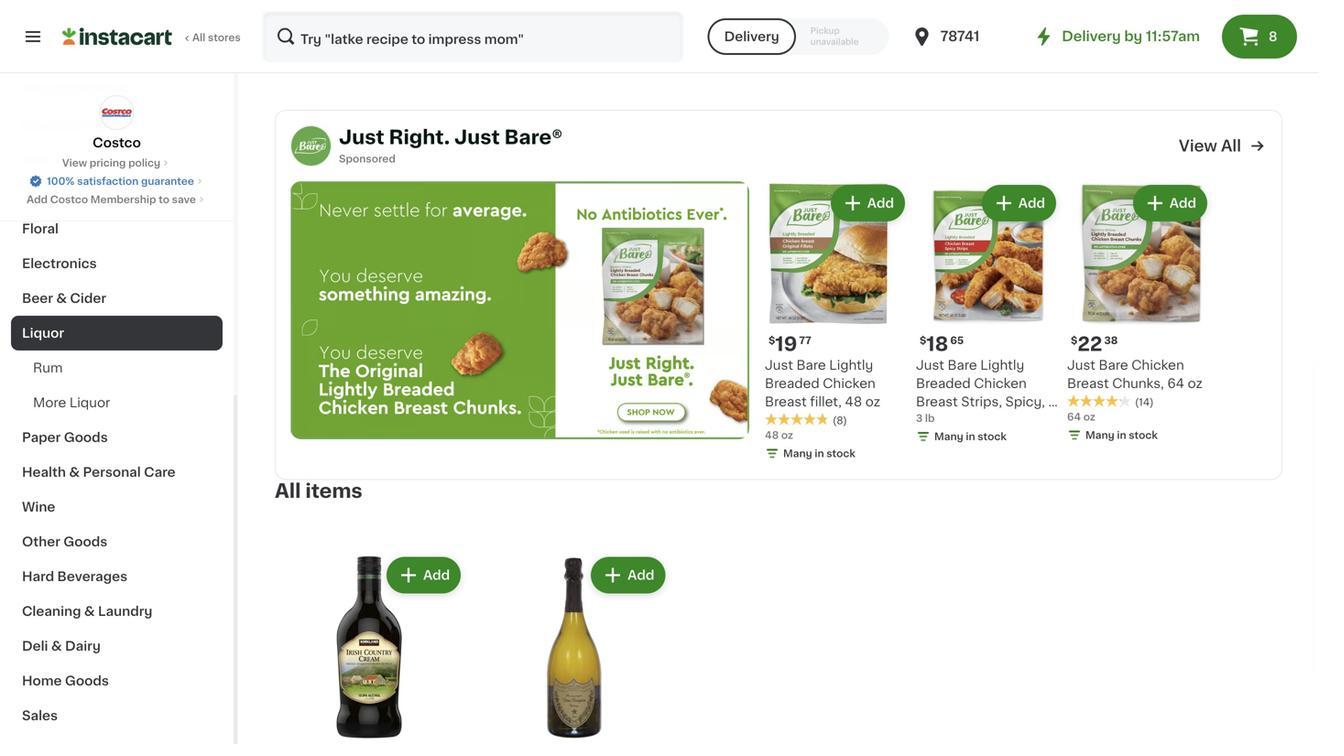 Task type: describe. For each thing, give the bounding box(es) containing it.
to
[[159, 195, 169, 205]]

beer
[[22, 292, 53, 305]]

add costco membership to save
[[27, 195, 196, 205]]

hard
[[22, 571, 54, 583]]

more liquor
[[33, 397, 110, 409]]

laundry
[[98, 605, 152, 618]]

1 horizontal spatial 1.5
[[427, 15, 445, 28]]

all stores link
[[62, 11, 242, 62]]

delivery for delivery
[[724, 30, 779, 43]]

paper goods
[[22, 431, 108, 444]]

100% satisfaction guarantee
[[47, 176, 194, 186]]

bare for 19
[[796, 359, 826, 372]]

deli & dairy link
[[11, 629, 223, 664]]

save
[[172, 195, 196, 205]]

home
[[22, 675, 62, 688]]

fillet,
[[810, 396, 842, 409]]

cleaning & laundry link
[[11, 594, 223, 629]]

19
[[775, 335, 797, 354]]

add button for 22
[[1135, 187, 1205, 220]]

& for beer
[[56, 292, 67, 305]]

48 inside just bare lightly breaded chicken breast fillet, 48 oz
[[845, 396, 862, 409]]

lightly for 18
[[980, 359, 1024, 372]]

more liquor link
[[11, 386, 223, 420]]

3 inside just bare lightly breaded chicken breast strips, spicy, 3 lbs
[[1048, 396, 1057, 409]]

add button for 19
[[832, 187, 903, 220]]

0 horizontal spatial liquor
[[22, 327, 64, 340]]

policy
[[128, 158, 160, 168]]

many down country
[[293, 51, 322, 61]]

48 oz
[[765, 431, 793, 441]]

22
[[1078, 335, 1102, 354]]

all for all items
[[275, 482, 301, 501]]

product group containing 19
[[765, 181, 909, 465]]

health & personal care
[[22, 466, 176, 479]]

costco link
[[93, 95, 141, 152]]

chunks,
[[1112, 377, 1164, 390]]

country
[[275, 15, 327, 28]]

lightly for 19
[[829, 359, 873, 372]]

paper goods link
[[11, 420, 223, 455]]

signature
[[330, 0, 392, 9]]

delivery button
[[708, 18, 796, 55]]

all items
[[275, 482, 362, 501]]

$ for 18
[[920, 336, 926, 346]]

beer & cider link
[[11, 281, 223, 316]]

many down 48 oz
[[783, 449, 812, 459]]

rum link
[[11, 351, 223, 386]]

bare®
[[504, 128, 563, 147]]

stores
[[208, 33, 241, 43]]

just bare lightly breaded chicken breast fillet, 48 oz
[[765, 359, 880, 409]]

spicy,
[[1005, 396, 1045, 409]]

stock down (14)
[[1129, 431, 1158, 441]]

baby
[[22, 188, 56, 201]]

electronics link
[[11, 246, 223, 281]]

spo
[[339, 154, 359, 164]]

guarantee
[[141, 176, 194, 186]]

cleaning & laundry
[[22, 605, 152, 618]]

just for 18
[[916, 359, 944, 372]]

seafood
[[73, 83, 128, 96]]

38
[[1104, 336, 1118, 346]]

liquor link
[[11, 316, 223, 351]]

pets link
[[11, 142, 223, 177]]

8 button
[[1222, 15, 1297, 59]]

78741 button
[[911, 11, 1021, 62]]

other goods
[[22, 536, 107, 549]]

care
[[144, 466, 176, 479]]

product group containing 18
[[916, 181, 1060, 448]]

view pricing policy link
[[62, 156, 171, 170]]

right.
[[389, 128, 450, 147]]

other goods link
[[11, 525, 223, 560]]

just bare lightly breaded chicken breast strips, spicy, 3 lbs
[[916, 359, 1057, 427]]

pets
[[22, 153, 52, 166]]

electronics
[[22, 257, 97, 270]]

77
[[799, 336, 811, 346]]

stock down (8)
[[826, 449, 855, 459]]

stock down cream
[[336, 51, 365, 61]]

meat & seafood link
[[11, 72, 223, 107]]

cider
[[70, 292, 106, 305]]

breast inside just bare chicken breast chunks, 64 oz
[[1067, 377, 1109, 390]]

ireland,
[[377, 15, 424, 28]]

more
[[33, 397, 66, 409]]

bare for 18
[[948, 359, 977, 372]]

hard beverages
[[22, 571, 127, 583]]

floral link
[[11, 212, 223, 246]]

items
[[305, 482, 362, 501]]

many in stock down (8)
[[783, 449, 855, 459]]

strips,
[[961, 396, 1002, 409]]

health
[[22, 466, 66, 479]]

deli
[[22, 640, 48, 653]]

add costco membership to save link
[[27, 192, 207, 207]]

just for 22
[[1067, 359, 1095, 372]]

chicken for 19
[[823, 377, 876, 390]]

lb
[[925, 414, 935, 424]]

all for all stores
[[192, 33, 205, 43]]

irish
[[395, 0, 422, 9]]

78741
[[940, 30, 980, 43]]

membership
[[90, 195, 156, 205]]

personal
[[83, 466, 141, 479]]

wine link
[[11, 490, 223, 525]]

1 horizontal spatial costco
[[93, 136, 141, 149]]

$ 18 65
[[920, 335, 964, 354]]

64 inside just bare chicken breast chunks, 64 oz
[[1167, 377, 1184, 390]]

satisfaction
[[77, 176, 139, 186]]

1 horizontal spatial liquor
[[69, 397, 110, 409]]

100%
[[47, 176, 75, 186]]

1 vertical spatial 3
[[916, 414, 923, 424]]

home goods link
[[11, 664, 223, 699]]

100% satisfaction guarantee button
[[28, 170, 205, 189]]

many in stock down (14)
[[1085, 431, 1158, 441]]



Task type: vqa. For each thing, say whether or not it's contained in the screenshot.
Card related to "May
no



Task type: locate. For each thing, give the bounding box(es) containing it.
0 horizontal spatial costco
[[50, 195, 88, 205]]

1 horizontal spatial l
[[448, 15, 456, 28]]

0 vertical spatial 48
[[845, 396, 862, 409]]

meat
[[22, 83, 56, 96]]

lbs
[[916, 414, 935, 427]]

$ for 19
[[769, 336, 775, 346]]

breast up the 64 oz
[[1067, 377, 1109, 390]]

0 vertical spatial liquor
[[22, 327, 64, 340]]

just down 19
[[765, 359, 793, 372]]

& left the candy
[[73, 118, 84, 131]]

& right meat
[[59, 83, 70, 96]]

by
[[1124, 30, 1142, 43]]

goods up beverages
[[63, 536, 107, 549]]

3 $ from the left
[[1071, 336, 1078, 346]]

breast up 48 oz
[[765, 396, 807, 409]]

1 lightly from the left
[[829, 359, 873, 372]]

64 down just bare chicken breast chunks, 64 oz
[[1067, 412, 1081, 422]]

1 horizontal spatial $
[[920, 336, 926, 346]]

add button for 18
[[984, 187, 1054, 220]]

add button
[[832, 187, 903, 220], [984, 187, 1054, 220], [1135, 187, 1205, 220], [388, 559, 459, 592], [593, 559, 664, 592]]

0 vertical spatial costco
[[93, 136, 141, 149]]

0 horizontal spatial 1.5
[[275, 33, 289, 43]]

view
[[1179, 138, 1217, 154], [62, 158, 87, 168]]

1 horizontal spatial chicken
[[974, 377, 1027, 390]]

2 horizontal spatial chicken
[[1132, 359, 1184, 372]]

1 horizontal spatial delivery
[[1062, 30, 1121, 43]]

goods
[[64, 431, 108, 444], [63, 536, 107, 549], [65, 675, 109, 688]]

1 horizontal spatial lightly
[[980, 359, 1024, 372]]

costco down the candy
[[93, 136, 141, 149]]

breaded inside just bare lightly breaded chicken breast strips, spicy, 3 lbs
[[916, 377, 971, 390]]

costco down 100%
[[50, 195, 88, 205]]

snacks & candy link
[[11, 107, 223, 142]]

delivery
[[1062, 30, 1121, 43], [724, 30, 779, 43]]

1 vertical spatial costco
[[50, 195, 88, 205]]

oz inside just bare lightly breaded chicken breast fillet, 48 oz
[[865, 396, 880, 409]]

& for meat
[[59, 83, 70, 96]]

$ inside $ 18 65
[[920, 336, 926, 346]]

1 horizontal spatial 3
[[1048, 396, 1057, 409]]

2 horizontal spatial $
[[1071, 336, 1078, 346]]

1 vertical spatial goods
[[63, 536, 107, 549]]

3 right spicy,
[[1048, 396, 1057, 409]]

breast inside just bare lightly breaded chicken breast strips, spicy, 3 lbs
[[916, 396, 958, 409]]

hard beverages link
[[11, 560, 223, 594]]

just down 18
[[916, 359, 944, 372]]

in down fillet,
[[815, 449, 824, 459]]

in down strips,
[[966, 432, 975, 442]]

& right deli
[[51, 640, 62, 653]]

0 horizontal spatial all
[[192, 33, 205, 43]]

1 horizontal spatial breast
[[916, 396, 958, 409]]

1 horizontal spatial 48
[[845, 396, 862, 409]]

just inside just bare lightly breaded chicken breast strips, spicy, 3 lbs
[[916, 359, 944, 372]]

many down "lb"
[[934, 432, 963, 442]]

0 horizontal spatial breaded
[[765, 377, 820, 390]]

chicken up fillet,
[[823, 377, 876, 390]]

all stores
[[192, 33, 241, 43]]

$ inside $ 22 38
[[1071, 336, 1078, 346]]

0 vertical spatial 3
[[1048, 396, 1057, 409]]

instacart logo image
[[62, 26, 172, 48]]

breast for 19
[[765, 396, 807, 409]]

chicken inside just bare lightly breaded chicken breast strips, spicy, 3 lbs
[[974, 377, 1027, 390]]

1 vertical spatial 48
[[765, 431, 779, 441]]

chicken inside just bare chicken breast chunks, 64 oz
[[1132, 359, 1184, 372]]

kirkland signature irish country cream ireland, 1.5 l 1.5 l
[[275, 0, 456, 43]]

home goods
[[22, 675, 109, 688]]

& for health
[[69, 466, 80, 479]]

lightly inside just bare lightly breaded chicken breast strips, spicy, 3 lbs
[[980, 359, 1024, 372]]

chicken for 18
[[974, 377, 1027, 390]]

goods for home goods
[[65, 675, 109, 688]]

48 up (8)
[[845, 396, 862, 409]]

1 vertical spatial 1.5
[[275, 33, 289, 43]]

3 lb
[[916, 414, 935, 424]]

oz right chunks,
[[1188, 377, 1203, 390]]

2 horizontal spatial breast
[[1067, 377, 1109, 390]]

8
[[1269, 30, 1277, 43]]

0 vertical spatial all
[[192, 33, 205, 43]]

48 down just bare lightly breaded chicken breast fillet, 48 oz
[[765, 431, 779, 441]]

chicken up chunks,
[[1132, 359, 1184, 372]]

oz down just bare chicken breast chunks, 64 oz
[[1083, 412, 1095, 422]]

& for cleaning
[[84, 605, 95, 618]]

just left bare®
[[454, 128, 500, 147]]

0 horizontal spatial $
[[769, 336, 775, 346]]

oz
[[1188, 377, 1203, 390], [865, 396, 880, 409], [1083, 412, 1095, 422], [781, 431, 793, 441]]

(14)
[[1135, 398, 1154, 408]]

0 horizontal spatial l
[[291, 33, 297, 43]]

oz down just bare lightly breaded chicken breast fillet, 48 oz
[[781, 431, 793, 441]]

just inside just bare lightly breaded chicken breast fillet, 48 oz
[[765, 359, 793, 372]]

chicken inside just bare lightly breaded chicken breast fillet, 48 oz
[[823, 377, 876, 390]]

& for deli
[[51, 640, 62, 653]]

chicken up strips,
[[974, 377, 1027, 390]]

view all
[[1179, 138, 1241, 154]]

meat & seafood
[[22, 83, 128, 96]]

1.5
[[427, 15, 445, 28], [275, 33, 289, 43]]

breaded for 18
[[916, 377, 971, 390]]

1 vertical spatial l
[[291, 33, 297, 43]]

lightly inside just bare lightly breaded chicken breast fillet, 48 oz
[[829, 359, 873, 372]]

0 horizontal spatial view
[[62, 158, 87, 168]]

& right the health
[[69, 466, 80, 479]]

2 lightly from the left
[[980, 359, 1024, 372]]

0 horizontal spatial 3
[[916, 414, 923, 424]]

1 bare from the left
[[796, 359, 826, 372]]

l right ireland,
[[448, 15, 456, 28]]

lightly up fillet,
[[829, 359, 873, 372]]

delivery for delivery by 11:57am
[[1062, 30, 1121, 43]]

just right. just bare® spo nsored
[[339, 128, 563, 164]]

1 vertical spatial view
[[62, 158, 87, 168]]

64 right chunks,
[[1167, 377, 1184, 390]]

beer & cider
[[22, 292, 106, 305]]

breaded up fillet,
[[765, 377, 820, 390]]

2 $ from the left
[[920, 336, 926, 346]]

service type group
[[708, 18, 889, 55]]

0 horizontal spatial 64
[[1067, 412, 1081, 422]]

0 horizontal spatial breast
[[765, 396, 807, 409]]

(8)
[[833, 416, 847, 426]]

$
[[769, 336, 775, 346], [920, 336, 926, 346], [1071, 336, 1078, 346]]

floral
[[22, 223, 59, 235]]

costco logo image
[[99, 95, 134, 130]]

stock down strips,
[[978, 432, 1007, 442]]

0 horizontal spatial chicken
[[823, 377, 876, 390]]

3 left "lb"
[[916, 414, 923, 424]]

goods for other goods
[[63, 536, 107, 549]]

view for view pricing policy
[[62, 158, 87, 168]]

bare inside just bare lightly breaded chicken breast strips, spicy, 3 lbs
[[948, 359, 977, 372]]

many
[[293, 51, 322, 61], [1085, 431, 1114, 441], [934, 432, 963, 442], [783, 449, 812, 459]]

bare inside just bare chicken breast chunks, 64 oz
[[1099, 359, 1128, 372]]

$ 22 38
[[1071, 335, 1118, 354]]

nsored
[[359, 154, 396, 164]]

view for view all
[[1179, 138, 1217, 154]]

sales
[[22, 710, 58, 723]]

health & personal care link
[[11, 455, 223, 490]]

delivery inside button
[[724, 30, 779, 43]]

0 horizontal spatial bare
[[796, 359, 826, 372]]

beverages
[[57, 571, 127, 583]]

paper
[[22, 431, 61, 444]]

1 vertical spatial liquor
[[69, 397, 110, 409]]

bare for 22
[[1099, 359, 1128, 372]]

& for snacks
[[73, 118, 84, 131]]

0 horizontal spatial 48
[[765, 431, 779, 441]]

0 horizontal spatial lightly
[[829, 359, 873, 372]]

just bare chicken bites image
[[290, 181, 749, 440]]

wine
[[22, 501, 55, 514]]

just inside just bare chicken breast chunks, 64 oz
[[1067, 359, 1095, 372]]

& right beer
[[56, 292, 67, 305]]

just bare logo image
[[290, 125, 332, 167]]

$ left 38
[[1071, 336, 1078, 346]]

product group containing 22
[[1067, 181, 1211, 447]]

just for 19
[[765, 359, 793, 372]]

0 horizontal spatial delivery
[[724, 30, 779, 43]]

lightly up strips,
[[980, 359, 1024, 372]]

1 horizontal spatial all
[[275, 482, 301, 501]]

0 vertical spatial view
[[1179, 138, 1217, 154]]

bare down 77
[[796, 359, 826, 372]]

delivery by 11:57am
[[1062, 30, 1200, 43]]

0 vertical spatial 1.5
[[427, 15, 445, 28]]

dairy
[[65, 640, 101, 653]]

bare down the 65
[[948, 359, 977, 372]]

rum
[[33, 362, 63, 375]]

goods down dairy
[[65, 675, 109, 688]]

just
[[339, 128, 384, 147], [454, 128, 500, 147], [765, 359, 793, 372], [916, 359, 944, 372], [1067, 359, 1095, 372]]

1 horizontal spatial bare
[[948, 359, 977, 372]]

goods for paper goods
[[64, 431, 108, 444]]

cream
[[331, 15, 373, 28]]

& down beverages
[[84, 605, 95, 618]]

2 bare from the left
[[948, 359, 977, 372]]

all
[[192, 33, 205, 43], [1221, 138, 1241, 154], [275, 482, 301, 501]]

2 horizontal spatial all
[[1221, 138, 1241, 154]]

1 horizontal spatial view
[[1179, 138, 1217, 154]]

just up spo
[[339, 128, 384, 147]]

2 vertical spatial all
[[275, 482, 301, 501]]

48
[[845, 396, 862, 409], [765, 431, 779, 441]]

many in stock down cream
[[293, 51, 365, 61]]

cleaning
[[22, 605, 81, 618]]

11:57am
[[1146, 30, 1200, 43]]

0 vertical spatial goods
[[64, 431, 108, 444]]

1 horizontal spatial 64
[[1167, 377, 1184, 390]]

0 vertical spatial 64
[[1167, 377, 1184, 390]]

candy
[[87, 118, 130, 131]]

1 horizontal spatial breaded
[[916, 377, 971, 390]]

Search field
[[264, 13, 682, 60]]

$ left the 65
[[920, 336, 926, 346]]

liquor up rum
[[22, 327, 64, 340]]

many in stock down strips,
[[934, 432, 1007, 442]]

liquor
[[22, 327, 64, 340], [69, 397, 110, 409]]

breaded for 19
[[765, 377, 820, 390]]

65
[[950, 336, 964, 346]]

★★★★★
[[1067, 395, 1131, 408], [1067, 395, 1131, 408], [765, 413, 829, 426], [765, 413, 829, 426]]

kirkland
[[275, 0, 327, 9]]

stock
[[336, 51, 365, 61], [1129, 431, 1158, 441], [978, 432, 1007, 442], [826, 449, 855, 459]]

bare down 38
[[1099, 359, 1128, 372]]

view pricing policy
[[62, 158, 160, 168]]

breast for 18
[[916, 396, 958, 409]]

$ inside $ 19 77
[[769, 336, 775, 346]]

oz right fillet,
[[865, 396, 880, 409]]

oz inside just bare chicken breast chunks, 64 oz
[[1188, 377, 1203, 390]]

0 vertical spatial l
[[448, 15, 456, 28]]

snacks & candy
[[22, 118, 130, 131]]

2 horizontal spatial bare
[[1099, 359, 1128, 372]]

breast up "lb"
[[916, 396, 958, 409]]

many down the 64 oz
[[1085, 431, 1114, 441]]

1 $ from the left
[[769, 336, 775, 346]]

l down country
[[291, 33, 297, 43]]

breaded up "lb"
[[916, 377, 971, 390]]

in down cream
[[325, 51, 334, 61]]

1 vertical spatial 64
[[1067, 412, 1081, 422]]

pricing
[[90, 158, 126, 168]]

18
[[926, 335, 948, 354]]

64 oz
[[1067, 412, 1095, 422]]

liquor right more
[[69, 397, 110, 409]]

$ left 77
[[769, 336, 775, 346]]

breast
[[1067, 377, 1109, 390], [765, 396, 807, 409], [916, 396, 958, 409]]

2 vertical spatial goods
[[65, 675, 109, 688]]

3 bare from the left
[[1099, 359, 1128, 372]]

breaded inside just bare lightly breaded chicken breast fillet, 48 oz
[[765, 377, 820, 390]]

None search field
[[262, 11, 684, 62]]

1.5 right ireland,
[[427, 15, 445, 28]]

bare inside just bare lightly breaded chicken breast fillet, 48 oz
[[796, 359, 826, 372]]

1.5 down country
[[275, 33, 289, 43]]

just down 22
[[1067, 359, 1095, 372]]

$ for 22
[[1071, 336, 1078, 346]]

goods up health & personal care at the left of the page
[[64, 431, 108, 444]]

costco
[[93, 136, 141, 149], [50, 195, 88, 205]]

2 breaded from the left
[[916, 377, 971, 390]]

breast inside just bare lightly breaded chicken breast fillet, 48 oz
[[765, 396, 807, 409]]

product group
[[765, 181, 909, 465], [916, 181, 1060, 448], [1067, 181, 1211, 447], [275, 554, 465, 745], [479, 554, 669, 745]]

1 vertical spatial all
[[1221, 138, 1241, 154]]

in down chunks,
[[1117, 431, 1126, 441]]

lightly
[[829, 359, 873, 372], [980, 359, 1024, 372]]

snacks
[[22, 118, 70, 131]]

chicken
[[1132, 359, 1184, 372], [823, 377, 876, 390], [974, 377, 1027, 390]]

1 breaded from the left
[[765, 377, 820, 390]]

deli & dairy
[[22, 640, 101, 653]]



